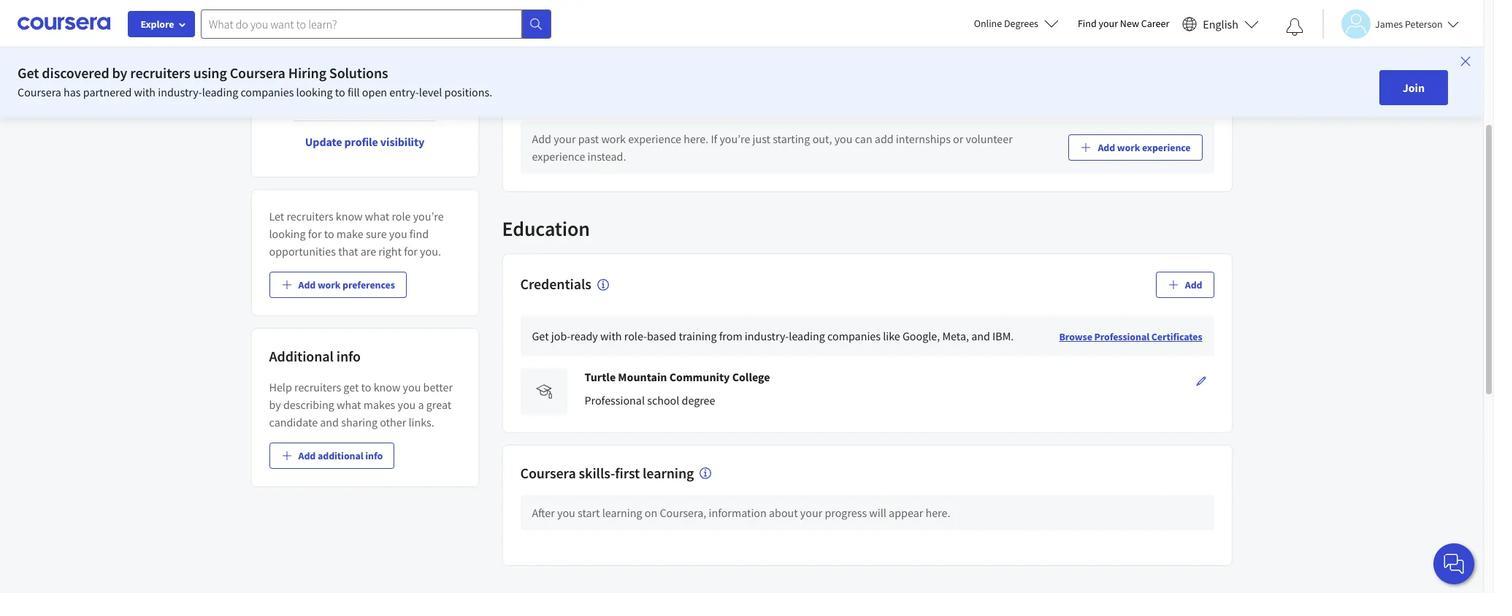 Task type: locate. For each thing, give the bounding box(es) containing it.
turtle
[[585, 369, 616, 384]]

professional left certificates
[[1094, 330, 1150, 343]]

professional down turtle
[[585, 393, 645, 407]]

0 horizontal spatial work
[[318, 278, 341, 291]]

with inside get discovered by recruiters using coursera hiring solutions coursera has partnered with industry-leading companies looking to fill open entry-level positions.
[[134, 85, 156, 99]]

0 horizontal spatial info
[[336, 347, 361, 365]]

0 horizontal spatial james peterson
[[296, 33, 434, 59]]

james peterson button
[[1323, 9, 1459, 38]]

profile inside button
[[363, 87, 397, 102]]

leading inside get discovered by recruiters using coursera hiring solutions coursera has partnered with industry-leading companies looking to fill open entry-level positions.
[[202, 85, 238, 99]]

1 horizontal spatial coursera
[[230, 64, 285, 82]]

1 horizontal spatial work
[[601, 131, 626, 146]]

coursera,
[[660, 506, 706, 520]]

1 horizontal spatial leading
[[789, 328, 825, 343]]

by up partnered on the top left
[[112, 64, 127, 82]]

1 horizontal spatial professional
[[1094, 330, 1150, 343]]

recruiters up describing
[[294, 380, 341, 394]]

school
[[647, 393, 679, 407]]

2 horizontal spatial coursera
[[520, 464, 576, 482]]

1 vertical spatial looking
[[269, 226, 306, 241]]

work inside add your past work experience here. if you're just starting out, you can add internships or volunteer experience instead.
[[601, 131, 626, 146]]

you're
[[720, 131, 750, 146], [413, 209, 444, 223]]

instead.
[[588, 149, 626, 163]]

browse right ibm.
[[1059, 330, 1092, 343]]

and left ibm.
[[971, 328, 990, 343]]

1 horizontal spatial and
[[815, 10, 834, 25]]

looking down let
[[269, 226, 306, 241]]

discovered
[[42, 64, 109, 82]]

add additional info
[[298, 449, 383, 462]]

1 horizontal spatial know
[[374, 380, 401, 394]]

add inside add work preferences button
[[298, 278, 316, 291]]

1 horizontal spatial james
[[1375, 17, 1403, 30]]

0 vertical spatial by
[[112, 64, 127, 82]]

browse
[[1125, 2, 1158, 15], [1059, 330, 1092, 343]]

coursera skills-first learning
[[520, 464, 694, 482]]

here.
[[684, 131, 709, 146], [926, 506, 950, 520]]

to left solve
[[869, 10, 879, 25]]

0 vertical spatial profile
[[363, 87, 397, 102]]

1 horizontal spatial you're
[[720, 131, 750, 146]]

start
[[578, 506, 600, 520]]

1 horizontal spatial peterson
[[1405, 17, 1443, 30]]

add inside add additional info button
[[298, 449, 316, 462]]

know inside help recruiters get to know you better by describing what makes you a great candidate and sharing other links.
[[374, 380, 401, 394]]

know up "make"
[[336, 209, 363, 223]]

coursera left has
[[18, 85, 61, 99]]

let recruiters know what role you're looking for to make sure you find opportunities that are right for you.
[[269, 209, 444, 259]]

you inside add your past work experience here. if you're just starting out, you can add internships or volunteer experience instead.
[[835, 131, 853, 146]]

coursera right using
[[230, 64, 285, 82]]

2 vertical spatial and
[[320, 415, 339, 429]]

like
[[883, 328, 900, 343]]

to right get
[[361, 380, 371, 394]]

learning for first
[[643, 464, 694, 482]]

2 horizontal spatial and
[[971, 328, 990, 343]]

looking down hiring
[[296, 85, 333, 99]]

if
[[711, 131, 717, 146]]

0 horizontal spatial leading
[[202, 85, 238, 99]]

to
[[620, 10, 630, 25], [869, 10, 879, 25], [335, 85, 345, 99], [324, 226, 334, 241], [361, 380, 371, 394]]

coursera
[[230, 64, 285, 82], [18, 85, 61, 99], [520, 464, 576, 482]]

companies left 'like'
[[827, 328, 881, 343]]

right
[[379, 244, 402, 259]]

for up opportunities
[[308, 226, 322, 241]]

get left discovered
[[18, 64, 39, 82]]

industry- right from at the left of page
[[745, 328, 789, 343]]

by down help
[[269, 397, 281, 412]]

recruiters right let
[[287, 209, 333, 223]]

2 vertical spatial recruiters
[[294, 380, 341, 394]]

to left fill
[[335, 85, 345, 99]]

using
[[193, 64, 227, 82]]

get
[[344, 380, 359, 394]]

online
[[974, 17, 1002, 30]]

0 horizontal spatial with
[[134, 85, 156, 99]]

0 horizontal spatial you're
[[413, 209, 444, 223]]

starting
[[773, 131, 810, 146]]

you're inside let recruiters know what role you're looking for to make sure you find opportunities that are right for you.
[[413, 209, 444, 223]]

add work preferences button
[[269, 272, 407, 298]]

describing
[[283, 397, 334, 412]]

new
[[1120, 17, 1139, 30]]

2 horizontal spatial experience
[[1142, 141, 1191, 154]]

recruiters inside get discovered by recruiters using coursera hiring solutions coursera has partnered with industry-leading companies looking to fill open entry-level positions.
[[130, 64, 190, 82]]

what up sure
[[365, 209, 389, 223]]

edit details for professional school degree  in majorname at turtle mountain community college. image
[[1195, 375, 1207, 387]]

0 horizontal spatial and
[[320, 415, 339, 429]]

0 horizontal spatial learning
[[602, 506, 642, 520]]

experience
[[628, 131, 681, 146], [1142, 141, 1191, 154], [532, 149, 585, 163]]

learning for start
[[602, 506, 642, 520]]

0 vertical spatial recruiters
[[130, 64, 190, 82]]

companies inside get discovered by recruiters using coursera hiring solutions coursera has partnered with industry-leading companies looking to fill open entry-level positions.
[[241, 85, 294, 99]]

get
[[18, 64, 39, 82], [532, 328, 549, 343]]

degree
[[682, 393, 715, 407]]

0 vertical spatial companies
[[241, 85, 294, 99]]

you left start
[[557, 506, 575, 520]]

leading
[[202, 85, 238, 99], [789, 328, 825, 343]]

looking inside get discovered by recruiters using coursera hiring solutions coursera has partnered with industry-leading companies looking to fill open entry-level positions.
[[296, 85, 333, 99]]

0 vertical spatial leading
[[202, 85, 238, 99]]

add for add work preferences
[[298, 278, 316, 291]]

1 horizontal spatial info
[[365, 449, 383, 462]]

learning left the information about skills development section icon
[[643, 464, 694, 482]]

you for can
[[835, 131, 853, 146]]

get for discovered
[[18, 64, 39, 82]]

share profile link
[[331, 87, 419, 102]]

recruiters down "explore" 'popup button'
[[130, 64, 190, 82]]

know up the makes
[[374, 380, 401, 394]]

your right find
[[1099, 17, 1118, 30]]

1 vertical spatial professional
[[585, 393, 645, 407]]

what inside help recruiters get to know you better by describing what makes you a great candidate and sharing other links.
[[337, 397, 361, 412]]

and left ability
[[815, 10, 834, 25]]

help
[[269, 380, 292, 394]]

profile
[[363, 87, 397, 102], [344, 134, 378, 149]]

here. right appear
[[926, 506, 950, 520]]

get inside get discovered by recruiters using coursera hiring solutions coursera has partnered with industry-leading companies looking to fill open entry-level positions.
[[18, 64, 39, 82]]

0 vertical spatial peterson
[[1405, 17, 1443, 30]]

coursera up 'after'
[[520, 464, 576, 482]]

know
[[336, 209, 363, 223], [374, 380, 401, 394]]

you down role
[[389, 226, 407, 241]]

add work experience button
[[1069, 134, 1203, 160]]

add for add additional info
[[298, 449, 316, 462]]

james peterson up solutions
[[296, 33, 434, 59]]

1 vertical spatial profile
[[344, 134, 378, 149]]

additional
[[318, 449, 363, 462]]

1 horizontal spatial browse
[[1125, 2, 1158, 15]]

you up the a
[[403, 380, 421, 394]]

0 vertical spatial what
[[365, 209, 389, 223]]

for down find on the top of page
[[404, 244, 418, 259]]

1 horizontal spatial learning
[[643, 464, 694, 482]]

1 vertical spatial info
[[365, 449, 383, 462]]

online degrees button
[[962, 7, 1071, 39]]

and down describing
[[320, 415, 339, 429]]

get left job-
[[532, 328, 549, 343]]

1 vertical spatial by
[[269, 397, 281, 412]]

you're inside add your past work experience here. if you're just starting out, you can add internships or volunteer experience instead.
[[720, 131, 750, 146]]

1 vertical spatial what
[[337, 397, 361, 412]]

profile right fill
[[363, 87, 397, 102]]

you left can
[[835, 131, 853, 146]]

0 vertical spatial here.
[[684, 131, 709, 146]]

info right additional
[[365, 449, 383, 462]]

1 horizontal spatial for
[[404, 244, 418, 259]]

1 vertical spatial industry-
[[745, 328, 789, 343]]

2 vertical spatial coursera
[[520, 464, 576, 482]]

0 vertical spatial you're
[[720, 131, 750, 146]]

0 vertical spatial for
[[308, 226, 322, 241]]

0 horizontal spatial by
[[112, 64, 127, 82]]

1 vertical spatial for
[[404, 244, 418, 259]]

1 vertical spatial with
[[600, 328, 622, 343]]

info
[[336, 347, 361, 365], [365, 449, 383, 462]]

education
[[502, 215, 590, 242]]

add inside add your past work experience here. if you're just starting out, you can add internships or volunteer experience instead.
[[532, 131, 551, 146]]

demonstrate
[[632, 10, 695, 25]]

james inside dropdown button
[[1375, 17, 1403, 30]]

info up get
[[336, 347, 361, 365]]

your
[[697, 10, 719, 25], [1099, 17, 1118, 30], [554, 131, 576, 146], [800, 506, 823, 520]]

0 vertical spatial know
[[336, 209, 363, 223]]

browse inside button
[[1125, 2, 1158, 15]]

here. left if
[[684, 131, 709, 146]]

and
[[815, 10, 834, 25], [971, 328, 990, 343], [320, 415, 339, 429]]

1 horizontal spatial by
[[269, 397, 281, 412]]

2 horizontal spatial work
[[1117, 141, 1140, 154]]

0 vertical spatial with
[[134, 85, 156, 99]]

james peterson
[[1375, 17, 1443, 30], [296, 33, 434, 59]]

0 horizontal spatial coursera
[[18, 85, 61, 99]]

link
[[399, 87, 419, 102]]

you inside let recruiters know what role you're looking for to make sure you find opportunities that are right for you.
[[389, 226, 407, 241]]

you left the a
[[398, 397, 416, 412]]

1 vertical spatial learning
[[602, 506, 642, 520]]

add inside add work experience button
[[1098, 141, 1115, 154]]

learning left on at the bottom of page
[[602, 506, 642, 520]]

browse up 'new'
[[1125, 2, 1158, 15]]

james up hiring
[[296, 33, 352, 59]]

sure
[[366, 226, 387, 241]]

0 vertical spatial browse
[[1125, 2, 1158, 15]]

google,
[[903, 328, 940, 343]]

information about credentials section image
[[597, 279, 609, 291]]

1 horizontal spatial get
[[532, 328, 549, 343]]

you're right if
[[720, 131, 750, 146]]

0 horizontal spatial companies
[[241, 85, 294, 99]]

information
[[709, 506, 767, 520]]

0 horizontal spatial for
[[308, 226, 322, 241]]

english
[[1203, 16, 1239, 31]]

learning
[[643, 464, 694, 482], [602, 506, 642, 520]]

0 vertical spatial and
[[815, 10, 834, 25]]

with right partnered on the top left
[[134, 85, 156, 99]]

you're up find on the top of page
[[413, 209, 444, 223]]

what
[[365, 209, 389, 223], [337, 397, 361, 412]]

world
[[932, 10, 960, 25]]

know inside let recruiters know what role you're looking for to make sure you find opportunities that are right for you.
[[336, 209, 363, 223]]

profile inside button
[[344, 134, 378, 149]]

opportunities
[[269, 244, 336, 259]]

0 vertical spatial learning
[[643, 464, 694, 482]]

out,
[[813, 131, 832, 146]]

0 horizontal spatial peterson
[[356, 33, 434, 59]]

peterson up solutions
[[356, 33, 434, 59]]

industry- down using
[[158, 85, 202, 99]]

projects
[[554, 10, 593, 25]]

what down get
[[337, 397, 361, 412]]

0 vertical spatial james peterson
[[1375, 17, 1443, 30]]

to right here
[[620, 10, 630, 25]]

past
[[578, 131, 599, 146]]

your right about on the right of the page
[[800, 506, 823, 520]]

projects
[[1160, 2, 1197, 15]]

level
[[419, 85, 442, 99]]

add inside button
[[1185, 278, 1203, 291]]

None search field
[[201, 9, 551, 38]]

looking inside let recruiters know what role you're looking for to make sure you find opportunities that are right for you.
[[269, 226, 306, 241]]

1 vertical spatial leading
[[789, 328, 825, 343]]

professional
[[1094, 330, 1150, 343], [585, 393, 645, 407]]

james up "join" button at the right top of the page
[[1375, 17, 1403, 30]]

1 vertical spatial know
[[374, 380, 401, 394]]

find
[[410, 226, 429, 241]]

0 vertical spatial james
[[1375, 17, 1403, 30]]

0 horizontal spatial industry-
[[158, 85, 202, 99]]

you for a
[[398, 397, 416, 412]]

with
[[134, 85, 156, 99], [600, 328, 622, 343]]

peterson up "join" button at the right top of the page
[[1405, 17, 1443, 30]]

training
[[679, 328, 717, 343]]

1 vertical spatial and
[[971, 328, 990, 343]]

1 vertical spatial get
[[532, 328, 549, 343]]

0 vertical spatial industry-
[[158, 85, 202, 99]]

meta,
[[942, 328, 969, 343]]

1 vertical spatial browse
[[1059, 330, 1092, 343]]

1 vertical spatial you're
[[413, 209, 444, 223]]

profile right update
[[344, 134, 378, 149]]

explore button
[[128, 11, 195, 37]]

1 horizontal spatial james peterson
[[1375, 17, 1443, 30]]

0 horizontal spatial browse
[[1059, 330, 1092, 343]]

online degrees
[[974, 17, 1038, 30]]

1 vertical spatial recruiters
[[287, 209, 333, 223]]

your left past
[[554, 131, 576, 146]]

role
[[392, 209, 411, 223]]

recruiters inside let recruiters know what role you're looking for to make sure you find opportunities that are right for you.
[[287, 209, 333, 223]]

to left "make"
[[324, 226, 334, 241]]

james peterson up "join" button at the right top of the page
[[1375, 17, 1443, 30]]

james
[[1375, 17, 1403, 30], [296, 33, 352, 59]]

here. inside add your past work experience here. if you're just starting out, you can add internships or volunteer experience instead.
[[684, 131, 709, 146]]

with left role-
[[600, 328, 622, 343]]

0 horizontal spatial what
[[337, 397, 361, 412]]

0 horizontal spatial know
[[336, 209, 363, 223]]

add
[[532, 10, 551, 25], [532, 131, 551, 146], [1098, 141, 1115, 154], [1185, 278, 1203, 291], [298, 278, 316, 291], [298, 449, 316, 462]]

share profile link button
[[288, 77, 442, 112]]

1 horizontal spatial what
[[365, 209, 389, 223]]

1 vertical spatial james
[[296, 33, 352, 59]]

0 horizontal spatial here.
[[684, 131, 709, 146]]

1 vertical spatial companies
[[827, 328, 881, 343]]

degrees
[[1004, 17, 1038, 30]]

english button
[[1177, 0, 1265, 47]]

companies down hiring
[[241, 85, 294, 99]]

role-
[[624, 328, 647, 343]]

recruiters inside help recruiters get to know you better by describing what makes you a great candidate and sharing other links.
[[294, 380, 341, 394]]

0 vertical spatial get
[[18, 64, 39, 82]]

1 vertical spatial here.
[[926, 506, 950, 520]]

by inside help recruiters get to know you better by describing what makes you a great candidate and sharing other links.
[[269, 397, 281, 412]]

0 horizontal spatial get
[[18, 64, 39, 82]]

get for job-
[[532, 328, 549, 343]]

1 horizontal spatial companies
[[827, 328, 881, 343]]

1 horizontal spatial with
[[600, 328, 622, 343]]

entry-
[[389, 85, 419, 99]]

0 vertical spatial looking
[[296, 85, 333, 99]]



Task type: describe. For each thing, give the bounding box(es) containing it.
solutions
[[329, 64, 388, 82]]

browse for browse professional certificates
[[1059, 330, 1092, 343]]

based
[[647, 328, 676, 343]]

technical
[[721, 10, 766, 25]]

coursera image
[[18, 12, 110, 35]]

browse for browse projects
[[1125, 2, 1158, 15]]

problems.
[[962, 10, 1012, 25]]

get job-ready with role-based training from industry-leading companies like google, meta, and ibm.
[[532, 328, 1014, 343]]

add projects here to demonstrate your technical expertise and ability to solve real-world problems.
[[532, 10, 1012, 25]]

by inside get discovered by recruiters using coursera hiring solutions coursera has partnered with industry-leading companies looking to fill open entry-level positions.
[[112, 64, 127, 82]]

has
[[64, 85, 81, 99]]

join button
[[1379, 70, 1448, 105]]

after you start learning on coursera, information about your progress will appear here.
[[532, 506, 950, 520]]

expertise
[[768, 10, 813, 25]]

chat with us image
[[1442, 552, 1466, 576]]

1 vertical spatial peterson
[[356, 33, 434, 59]]

add for add
[[1185, 278, 1203, 291]]

about
[[769, 506, 798, 520]]

1 vertical spatial coursera
[[18, 85, 61, 99]]

information about skills development section image
[[700, 468, 712, 479]]

or
[[953, 131, 964, 146]]

career
[[1141, 17, 1170, 30]]

find
[[1078, 17, 1097, 30]]

to inside get discovered by recruiters using coursera hiring solutions coursera has partnered with industry-leading companies looking to fill open entry-level positions.
[[335, 85, 345, 99]]

what inside let recruiters know what role you're looking for to make sure you find opportunities that are right for you.
[[365, 209, 389, 223]]

browse professional certificates link
[[1059, 330, 1203, 343]]

here
[[595, 10, 617, 25]]

college
[[732, 369, 770, 384]]

community
[[669, 369, 730, 384]]

are
[[361, 244, 376, 259]]

ability
[[837, 10, 867, 25]]

0 horizontal spatial james
[[296, 33, 352, 59]]

partnered
[[83, 85, 132, 99]]

that
[[338, 244, 358, 259]]

work for add work preferences
[[318, 278, 341, 291]]

help recruiters get to know you better by describing what makes you a great candidate and sharing other links.
[[269, 380, 453, 429]]

recruiters for let
[[287, 209, 333, 223]]

What do you want to learn? text field
[[201, 9, 522, 38]]

a
[[418, 397, 424, 412]]

add for add your past work experience here. if you're just starting out, you can add internships or volunteer experience instead.
[[532, 131, 551, 146]]

positions.
[[444, 85, 492, 99]]

fill
[[348, 85, 360, 99]]

your inside find your new career link
[[1099, 17, 1118, 30]]

0 vertical spatial coursera
[[230, 64, 285, 82]]

0 horizontal spatial professional
[[585, 393, 645, 407]]

sharing
[[341, 415, 378, 429]]

work for add work experience
[[1117, 141, 1140, 154]]

find your new career
[[1078, 17, 1170, 30]]

1 horizontal spatial experience
[[628, 131, 681, 146]]

additional
[[269, 347, 334, 365]]

info inside button
[[365, 449, 383, 462]]

your left technical
[[697, 10, 719, 25]]

0 horizontal spatial experience
[[532, 149, 585, 163]]

let
[[269, 209, 284, 223]]

add additional info button
[[269, 443, 395, 469]]

browse projects button
[[1119, 0, 1203, 22]]

0 vertical spatial info
[[336, 347, 361, 365]]

1 horizontal spatial here.
[[926, 506, 950, 520]]

other
[[380, 415, 406, 429]]

solve
[[882, 10, 907, 25]]

internships
[[896, 131, 951, 146]]

certificates
[[1152, 330, 1203, 343]]

visibility
[[380, 134, 424, 149]]

add work preferences
[[298, 278, 395, 291]]

can
[[855, 131, 873, 146]]

from
[[719, 328, 743, 343]]

recruiters for help
[[294, 380, 341, 394]]

professional school degree
[[585, 393, 715, 407]]

candidate
[[269, 415, 318, 429]]

show notifications image
[[1286, 18, 1304, 36]]

makes
[[363, 397, 395, 412]]

first
[[615, 464, 640, 482]]

hiring
[[288, 64, 326, 82]]

just
[[753, 131, 771, 146]]

1 vertical spatial james peterson
[[296, 33, 434, 59]]

browse professional certificates
[[1059, 330, 1203, 343]]

explore
[[141, 18, 174, 31]]

appear
[[889, 506, 923, 520]]

preferences
[[343, 278, 395, 291]]

skills-
[[579, 464, 615, 482]]

additional info
[[269, 347, 361, 365]]

volunteer
[[966, 131, 1013, 146]]

experience inside button
[[1142, 141, 1191, 154]]

better
[[423, 380, 453, 394]]

will
[[869, 506, 887, 520]]

to inside help recruiters get to know you better by describing what makes you a great candidate and sharing other links.
[[361, 380, 371, 394]]

get discovered by recruiters using coursera hiring solutions coursera has partnered with industry-leading companies looking to fill open entry-level positions.
[[18, 64, 492, 99]]

on
[[645, 506, 657, 520]]

update
[[305, 134, 342, 149]]

job-
[[551, 328, 571, 343]]

industry- inside get discovered by recruiters using coursera hiring solutions coursera has partnered with industry-leading companies looking to fill open entry-level positions.
[[158, 85, 202, 99]]

0 vertical spatial professional
[[1094, 330, 1150, 343]]

james peterson inside dropdown button
[[1375, 17, 1443, 30]]

real-
[[910, 10, 932, 25]]

profile for update
[[344, 134, 378, 149]]

make
[[337, 226, 363, 241]]

ibm.
[[993, 328, 1014, 343]]

your inside add your past work experience here. if you're just starting out, you can add internships or volunteer experience instead.
[[554, 131, 576, 146]]

to inside let recruiters know what role you're looking for to make sure you find opportunities that are right for you.
[[324, 226, 334, 241]]

add work experience
[[1098, 141, 1191, 154]]

add for add projects here to demonstrate your technical expertise and ability to solve real-world problems.
[[532, 10, 551, 25]]

turtle mountain community college
[[585, 369, 770, 384]]

add button
[[1156, 271, 1214, 298]]

you.
[[420, 244, 441, 259]]

profile for share
[[363, 87, 397, 102]]

and inside help recruiters get to know you better by describing what makes you a great candidate and sharing other links.
[[320, 415, 339, 429]]

add your past work experience here. if you're just starting out, you can add internships or volunteer experience instead.
[[532, 131, 1013, 163]]

you for find
[[389, 226, 407, 241]]

ready
[[571, 328, 598, 343]]

add for add work experience
[[1098, 141, 1115, 154]]

peterson inside dropdown button
[[1405, 17, 1443, 30]]

join
[[1403, 80, 1425, 95]]

browse projects
[[1125, 2, 1197, 15]]

progress
[[825, 506, 867, 520]]

1 horizontal spatial industry-
[[745, 328, 789, 343]]

open
[[362, 85, 387, 99]]



Task type: vqa. For each thing, say whether or not it's contained in the screenshot.
Additional info
yes



